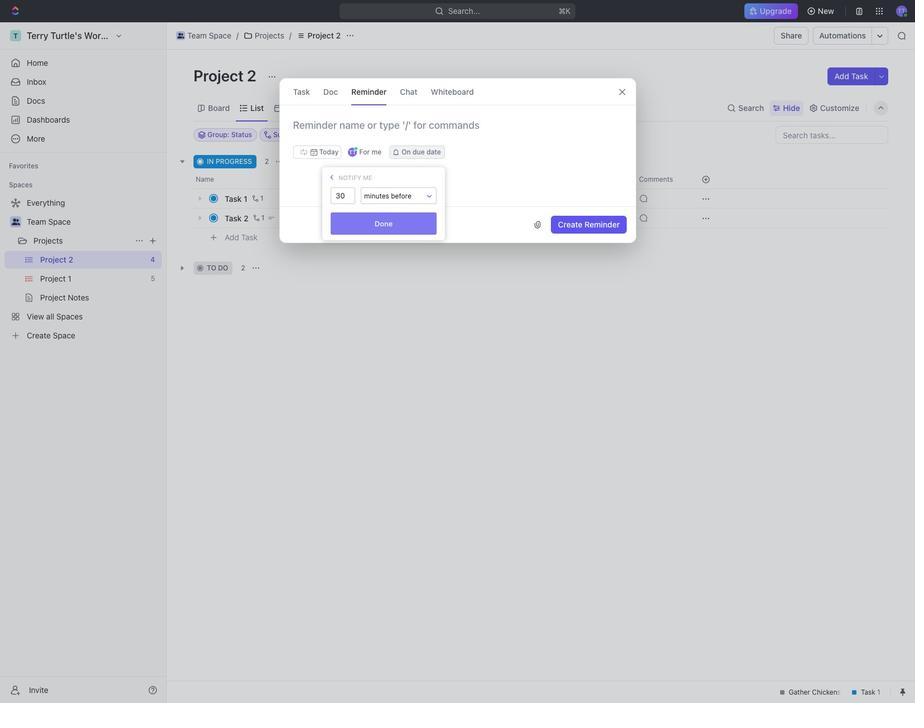 Task type: locate. For each thing, give the bounding box(es) containing it.
table link
[[336, 100, 358, 116]]

search
[[739, 103, 765, 112]]

1 horizontal spatial team space
[[188, 31, 232, 40]]

add task button up customize
[[829, 68, 876, 85]]

team right user group image
[[27, 217, 46, 227]]

create
[[558, 220, 583, 229]]

projects link inside tree
[[33, 232, 131, 250]]

add up customize
[[835, 71, 850, 81]]

minutes before
[[364, 192, 412, 200]]

1 horizontal spatial projects
[[255, 31, 284, 40]]

0 horizontal spatial projects link
[[33, 232, 131, 250]]

1 vertical spatial projects link
[[33, 232, 131, 250]]

new button
[[803, 2, 842, 20]]

team space right user group image
[[27, 217, 71, 227]]

inbox
[[27, 77, 46, 87]]

chat
[[400, 87, 418, 96]]

1 vertical spatial reminder
[[585, 220, 620, 229]]

1 / from the left
[[237, 31, 239, 40]]

0 vertical spatial space
[[209, 31, 232, 40]]

0 vertical spatial projects link
[[241, 29, 287, 42]]

hide button
[[770, 100, 804, 116]]

reminder right create
[[585, 220, 620, 229]]

done
[[375, 219, 393, 228]]

1 vertical spatial team
[[27, 217, 46, 227]]

0 horizontal spatial team space link
[[27, 213, 160, 231]]

1 vertical spatial projects
[[33, 236, 63, 246]]

0 horizontal spatial team space
[[27, 217, 71, 227]]

1
[[244, 194, 248, 203], [260, 194, 264, 203], [262, 214, 265, 222]]

1 button for 1
[[250, 193, 265, 204]]

1 vertical spatial team space link
[[27, 213, 160, 231]]

1 vertical spatial add task
[[300, 157, 329, 166]]

1 horizontal spatial team space link
[[174, 29, 234, 42]]

1 horizontal spatial /
[[289, 31, 292, 40]]

team
[[188, 31, 207, 40], [27, 217, 46, 227]]

team inside sidebar navigation
[[27, 217, 46, 227]]

add task down calendar
[[300, 157, 329, 166]]

1 horizontal spatial reminder
[[585, 220, 620, 229]]

team space link
[[174, 29, 234, 42], [27, 213, 160, 231]]

user group image
[[11, 219, 20, 225]]

1 button right task 2
[[251, 213, 266, 224]]

dashboards link
[[4, 111, 162, 129]]

⌘k
[[559, 6, 571, 16]]

space right user group image
[[48, 217, 71, 227]]

tree
[[4, 194, 162, 345]]

on due date
[[402, 148, 441, 156]]

2 vertical spatial add task button
[[220, 231, 262, 244]]

1 button
[[250, 193, 265, 204], [251, 213, 266, 224]]

0 vertical spatial add task button
[[829, 68, 876, 85]]

0 vertical spatial project 2
[[308, 31, 341, 40]]

to
[[207, 264, 216, 272]]

projects link
[[241, 29, 287, 42], [33, 232, 131, 250]]

spaces
[[9, 181, 33, 189]]

space right user group icon
[[209, 31, 232, 40]]

0 vertical spatial reminder
[[352, 87, 387, 96]]

create reminder
[[558, 220, 620, 229]]

1 horizontal spatial projects link
[[241, 29, 287, 42]]

share
[[781, 31, 803, 40]]

reminder up gantt "link"
[[352, 87, 387, 96]]

1 horizontal spatial add
[[300, 157, 313, 166]]

progress
[[216, 157, 252, 166]]

in progress
[[207, 157, 252, 166]]

whiteboard
[[431, 87, 474, 96]]

dialog
[[279, 78, 637, 243]]

team space link inside tree
[[27, 213, 160, 231]]

project 2
[[308, 31, 341, 40], [194, 66, 260, 85]]

1 vertical spatial space
[[48, 217, 71, 227]]

2 horizontal spatial add
[[835, 71, 850, 81]]

/
[[237, 31, 239, 40], [289, 31, 292, 40]]

project 2 inside project 2 'link'
[[308, 31, 341, 40]]

2 horizontal spatial add task button
[[829, 68, 876, 85]]

done button
[[331, 213, 437, 235]]

projects
[[255, 31, 284, 40], [33, 236, 63, 246]]

1 horizontal spatial project 2
[[308, 31, 341, 40]]

1 right task 1
[[260, 194, 264, 203]]

1 vertical spatial project 2
[[194, 66, 260, 85]]

2 vertical spatial add task
[[225, 233, 258, 242]]

notify me
[[339, 174, 373, 181]]

0 horizontal spatial projects
[[33, 236, 63, 246]]

add task up customize
[[835, 71, 869, 81]]

gantt
[[379, 103, 400, 112]]

team space
[[188, 31, 232, 40], [27, 217, 71, 227]]

1 up task 2
[[244, 194, 248, 203]]

list link
[[248, 100, 264, 116]]

1 horizontal spatial add task button
[[286, 155, 334, 169]]

add task down task 2
[[225, 233, 258, 242]]

team space right user group icon
[[188, 31, 232, 40]]

add task button down task 2
[[220, 231, 262, 244]]

add task button
[[829, 68, 876, 85], [286, 155, 334, 169], [220, 231, 262, 244]]

space
[[209, 31, 232, 40], [48, 217, 71, 227]]

add
[[835, 71, 850, 81], [300, 157, 313, 166], [225, 233, 239, 242]]

1 vertical spatial add
[[300, 157, 313, 166]]

0 vertical spatial add task
[[835, 71, 869, 81]]

project inside project 2 'link'
[[308, 31, 334, 40]]

board
[[208, 103, 230, 112]]

1 horizontal spatial add task
[[300, 157, 329, 166]]

1 vertical spatial team space
[[27, 217, 71, 227]]

invite
[[29, 686, 48, 695]]

add down calendar link
[[300, 157, 313, 166]]

2 vertical spatial add
[[225, 233, 239, 242]]

0 horizontal spatial project
[[194, 66, 244, 85]]

0 horizontal spatial space
[[48, 217, 71, 227]]

task
[[852, 71, 869, 81], [293, 87, 310, 96], [315, 157, 329, 166], [225, 194, 242, 203], [225, 213, 242, 223], [241, 233, 258, 242]]

2
[[336, 31, 341, 40], [247, 66, 257, 85], [265, 157, 269, 166], [244, 213, 249, 223], [241, 264, 245, 272]]

1 horizontal spatial team
[[188, 31, 207, 40]]

before
[[391, 192, 412, 200]]

project
[[308, 31, 334, 40], [194, 66, 244, 85]]

home link
[[4, 54, 162, 72]]

None text field
[[332, 188, 355, 204]]

date
[[427, 148, 441, 156]]

0 vertical spatial project
[[308, 31, 334, 40]]

customize
[[821, 103, 860, 112]]

do
[[218, 264, 228, 272]]

1 vertical spatial add task button
[[286, 155, 334, 169]]

0 vertical spatial team space
[[188, 31, 232, 40]]

1 button right task 1
[[250, 193, 265, 204]]

tree containing team space
[[4, 194, 162, 345]]

reminder button
[[352, 79, 387, 105]]

inbox link
[[4, 73, 162, 91]]

0 vertical spatial team space link
[[174, 29, 234, 42]]

Search tasks... text field
[[777, 127, 889, 143]]

0 horizontal spatial reminder
[[352, 87, 387, 96]]

due
[[413, 148, 425, 156]]

reminder
[[352, 87, 387, 96], [585, 220, 620, 229]]

team right user group icon
[[188, 31, 207, 40]]

1 horizontal spatial project
[[308, 31, 334, 40]]

0 horizontal spatial add task button
[[220, 231, 262, 244]]

assignees
[[465, 131, 498, 139]]

1 right task 2
[[262, 214, 265, 222]]

0 vertical spatial projects
[[255, 31, 284, 40]]

0 vertical spatial 1 button
[[250, 193, 265, 204]]

docs link
[[4, 92, 162, 110]]

0 horizontal spatial team
[[27, 217, 46, 227]]

favorites
[[9, 162, 38, 170]]

dialog containing task
[[279, 78, 637, 243]]

automations
[[820, 31, 867, 40]]

1 vertical spatial 1 button
[[251, 213, 266, 224]]

add task
[[835, 71, 869, 81], [300, 157, 329, 166], [225, 233, 258, 242]]

assignees button
[[451, 128, 503, 142]]

docs
[[27, 96, 45, 105]]

add down task 2
[[225, 233, 239, 242]]

0 horizontal spatial /
[[237, 31, 239, 40]]

1 for task 1
[[260, 194, 264, 203]]

0 horizontal spatial add
[[225, 233, 239, 242]]

1 for task 2
[[262, 214, 265, 222]]

add task button down calendar link
[[286, 155, 334, 169]]



Task type: vqa. For each thing, say whether or not it's contained in the screenshot.
Reminder inside the BUTTON
yes



Task type: describe. For each thing, give the bounding box(es) containing it.
minutes
[[364, 192, 389, 200]]

project 2 link
[[294, 29, 344, 42]]

1 vertical spatial project
[[194, 66, 244, 85]]

2 inside 'link'
[[336, 31, 341, 40]]

automations button
[[815, 27, 872, 44]]

upgrade
[[761, 6, 793, 16]]

to do
[[207, 264, 228, 272]]

board link
[[206, 100, 230, 116]]

me
[[363, 174, 373, 181]]

0 horizontal spatial add task
[[225, 233, 258, 242]]

1 horizontal spatial space
[[209, 31, 232, 40]]

team space inside sidebar navigation
[[27, 217, 71, 227]]

share button
[[775, 27, 810, 45]]

doc
[[324, 87, 338, 96]]

Reminder na﻿me or type '/' for commands text field
[[280, 119, 636, 146]]

dashboards
[[27, 115, 70, 124]]

projects inside tree
[[33, 236, 63, 246]]

2 horizontal spatial add task
[[835, 71, 869, 81]]

task 1
[[225, 194, 248, 203]]

list
[[251, 103, 264, 112]]

create reminder button
[[552, 216, 627, 234]]

home
[[27, 58, 48, 68]]

table
[[339, 103, 358, 112]]

gantt link
[[377, 100, 400, 116]]

user group image
[[177, 33, 184, 39]]

customize button
[[806, 100, 863, 116]]

calendar
[[285, 103, 318, 112]]

2 / from the left
[[289, 31, 292, 40]]

notify
[[339, 174, 362, 181]]

on due date button
[[390, 146, 445, 159]]

tree inside sidebar navigation
[[4, 194, 162, 345]]

doc button
[[324, 79, 338, 105]]

reminder inside create reminder button
[[585, 220, 620, 229]]

new
[[819, 6, 835, 16]]

whiteboard button
[[431, 79, 474, 105]]

hide
[[784, 103, 801, 112]]

favorites button
[[4, 160, 43, 173]]

search...
[[449, 6, 481, 16]]

task button
[[293, 79, 310, 105]]

0 vertical spatial team
[[188, 31, 207, 40]]

chat button
[[400, 79, 418, 105]]

1 button for 2
[[251, 213, 266, 224]]

calendar link
[[283, 100, 318, 116]]

0 vertical spatial add
[[835, 71, 850, 81]]

space inside tree
[[48, 217, 71, 227]]

minutes before button
[[362, 188, 436, 205]]

0 horizontal spatial project 2
[[194, 66, 260, 85]]

task 2
[[225, 213, 249, 223]]

on
[[402, 148, 411, 156]]

sidebar navigation
[[0, 22, 167, 704]]

upgrade link
[[745, 3, 799, 19]]

search button
[[725, 100, 768, 116]]

in
[[207, 157, 214, 166]]



